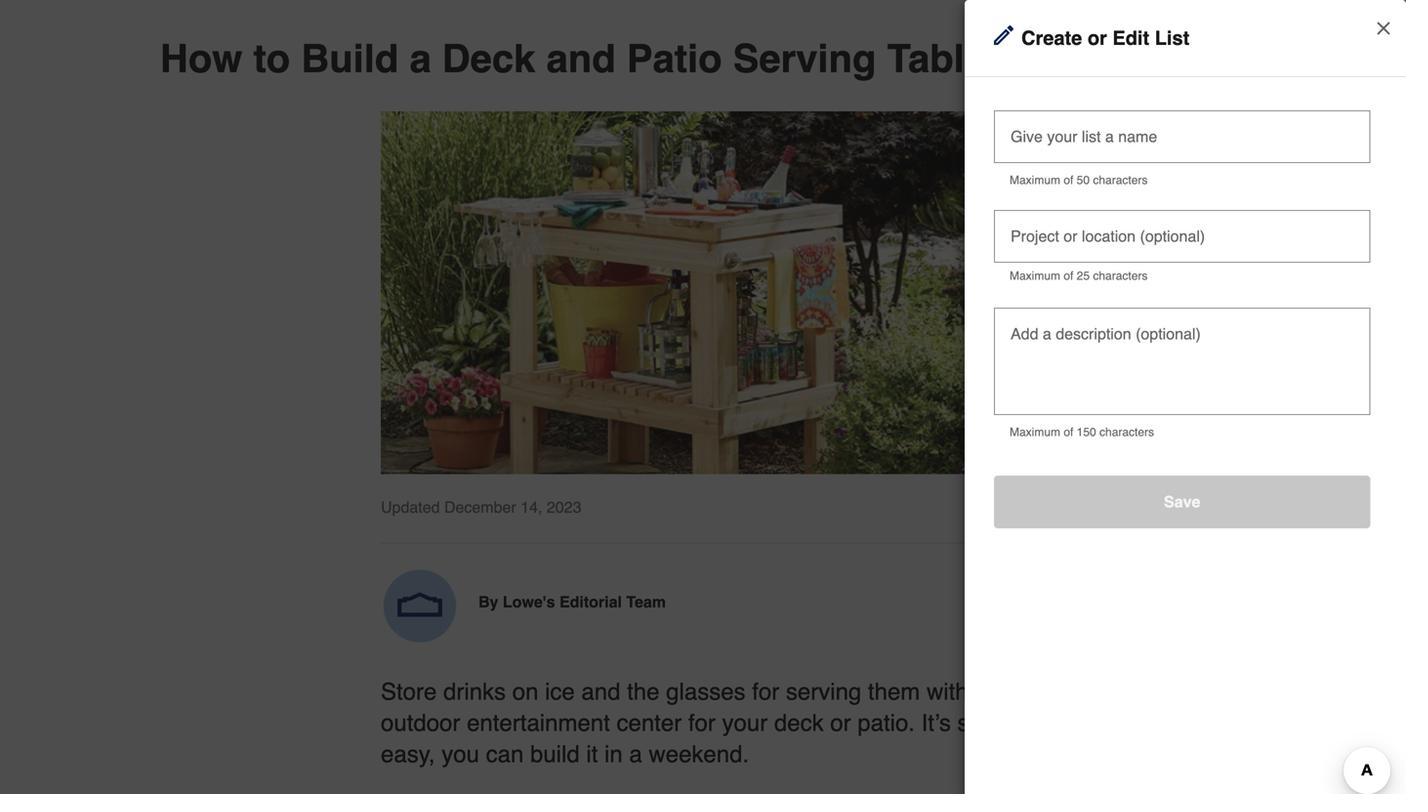 Task type: vqa. For each thing, say whether or not it's contained in the screenshot.
description text box at the right of the page
yes



Task type: locate. For each thing, give the bounding box(es) containing it.
characters
[[1093, 173, 1148, 187], [1093, 269, 1148, 283], [1100, 425, 1154, 439]]

150
[[1077, 425, 1097, 439]]

of for 50
[[1064, 173, 1074, 187]]

0 horizontal spatial how
[[160, 36, 243, 81]]

lowe's
[[503, 593, 555, 611]]

1
[[1043, 36, 1065, 81], [1174, 134, 1181, 149]]

maximum left 50
[[1010, 173, 1061, 187]]

lowe's editorial team image
[[381, 567, 459, 645]]

build
[[301, 36, 399, 81], [1169, 110, 1200, 126]]

save inside button
[[1164, 493, 1201, 511]]

ice
[[545, 678, 575, 705]]

2 vertical spatial characters
[[1100, 425, 1154, 439]]

0 horizontal spatial in
[[605, 741, 623, 768]]

1 horizontal spatial to
[[1045, 19, 1060, 37]]

listname text field
[[1002, 110, 1363, 153]]

build
[[530, 741, 580, 768]]

weekend inside how to build a deck and patio serving table in 1 weekend
[[1185, 134, 1243, 149]]

patio
[[627, 36, 722, 81], [1276, 110, 1308, 126]]

1 vertical spatial characters
[[1093, 269, 1148, 283]]

0 vertical spatial weekend
[[1075, 36, 1246, 81]]

description text field
[[1002, 335, 1363, 405]]

0 vertical spatial table
[[887, 36, 986, 81]]

edit image
[[994, 25, 1014, 45]]

0 horizontal spatial a
[[410, 36, 431, 81]]

1 horizontal spatial patio
[[1276, 110, 1308, 126]]

1 vertical spatial build
[[1169, 110, 1200, 126]]

0 vertical spatial characters
[[1093, 173, 1148, 187]]

how inside how to build a deck and patio serving table in 1 weekend
[[1123, 110, 1150, 126]]

maximum down sam's
[[1010, 269, 1061, 283]]

0 vertical spatial and
[[546, 36, 616, 81]]

1 vertical spatial or
[[830, 709, 851, 736]]

glasses
[[666, 678, 746, 705]]

1 horizontal spatial save
[[1164, 493, 1201, 511]]

create or edit list
[[1022, 27, 1190, 49]]

so
[[958, 709, 982, 736]]

characters right 150
[[1100, 425, 1154, 439]]

0 horizontal spatial deck
[[442, 36, 536, 81]]

sam's list of things
[[1031, 225, 1171, 243]]

list left edit
[[1064, 19, 1092, 37]]

2 vertical spatial and
[[582, 678, 621, 705]]

maximum of 150 characters
[[1010, 425, 1154, 439]]

characters for maximum of 150 characters
[[1100, 425, 1154, 439]]

weekend
[[1075, 36, 1246, 81], [1185, 134, 1243, 149]]

0 horizontal spatial patio
[[627, 36, 722, 81]]

by
[[479, 593, 499, 611]]

2 vertical spatial a
[[629, 741, 642, 768]]

1 horizontal spatial build
[[1169, 110, 1200, 126]]

of left 50
[[1064, 173, 1074, 187]]

1 vertical spatial weekend
[[1185, 134, 1243, 149]]

list right edit
[[1155, 27, 1190, 49]]

or
[[1088, 27, 1107, 49], [830, 709, 851, 736]]

0 horizontal spatial serving
[[733, 36, 876, 81]]

of left 25
[[1064, 269, 1074, 283]]

a inside how to build a deck and patio serving table in 1 weekend
[[1203, 110, 1211, 126]]

save for save to list
[[1004, 19, 1041, 37]]

center
[[617, 709, 682, 736]]

patio.
[[858, 709, 915, 736]]

2 horizontal spatial in
[[1159, 134, 1170, 149]]

it
[[586, 741, 598, 768]]

in right 'it'
[[605, 741, 623, 768]]

by lowe's editorial team
[[479, 593, 666, 611]]

and
[[546, 36, 616, 81], [1250, 110, 1273, 126], [582, 678, 621, 705]]

25
[[1077, 269, 1090, 283]]

a
[[410, 36, 431, 81], [1203, 110, 1211, 126], [629, 741, 642, 768]]

1 vertical spatial deck
[[1215, 110, 1246, 126]]

the
[[627, 678, 660, 705]]

serving
[[733, 36, 876, 81], [1311, 110, 1358, 126]]

1 horizontal spatial for
[[752, 678, 780, 705]]

2 horizontal spatial to
[[1154, 110, 1165, 126]]

you
[[442, 741, 480, 768]]

list
[[1064, 19, 1092, 37], [1155, 27, 1190, 49], [1079, 225, 1103, 243]]

0 horizontal spatial 1
[[1043, 36, 1065, 81]]

1 horizontal spatial table
[[1123, 134, 1156, 149]]

to
[[1045, 19, 1060, 37], [253, 36, 290, 81], [1154, 110, 1165, 126]]

create
[[1022, 27, 1082, 49]]

1 vertical spatial maximum
[[1010, 269, 1061, 283]]

maximum
[[1010, 173, 1061, 187], [1010, 269, 1061, 283], [1010, 425, 1061, 439]]

2 horizontal spatial a
[[1203, 110, 1211, 126]]

table
[[887, 36, 986, 81], [1123, 134, 1156, 149]]

or down serving
[[830, 709, 851, 736]]

them
[[868, 678, 920, 705]]

0 horizontal spatial for
[[688, 709, 716, 736]]

characters right 50
[[1093, 173, 1148, 187]]

2 vertical spatial maximum
[[1010, 425, 1061, 439]]

a inside store drinks on ice and the glasses for serving them with this outdoor entertainment center for your deck or patio. it's so easy, you can build it in a weekend.
[[629, 741, 642, 768]]

save
[[1004, 19, 1041, 37], [1164, 493, 1201, 511]]

1 horizontal spatial or
[[1088, 27, 1107, 49]]

1 horizontal spatial a
[[629, 741, 642, 768]]

1 horizontal spatial serving
[[1311, 110, 1358, 126]]

1 horizontal spatial in
[[997, 36, 1032, 81]]

for up your
[[752, 678, 780, 705]]

2 maximum from the top
[[1010, 269, 1061, 283]]

0 vertical spatial in
[[997, 36, 1032, 81]]

in
[[997, 36, 1032, 81], [1159, 134, 1170, 149], [605, 741, 623, 768]]

of for 150
[[1064, 425, 1074, 439]]

for
[[752, 678, 780, 705], [688, 709, 716, 736]]

0 vertical spatial build
[[301, 36, 399, 81]]

sam's
[[1031, 225, 1074, 243]]

3 maximum from the top
[[1010, 425, 1061, 439]]

weekend up location text box
[[1185, 134, 1243, 149]]

1 vertical spatial table
[[1123, 134, 1156, 149]]

1 vertical spatial 1
[[1174, 134, 1181, 149]]

1 vertical spatial how
[[1123, 110, 1150, 126]]

weekend up listname text box
[[1075, 36, 1246, 81]]

0 vertical spatial a
[[410, 36, 431, 81]]

list right sam's
[[1079, 225, 1103, 243]]

1 horizontal spatial how
[[1123, 110, 1150, 126]]

1 horizontal spatial 1
[[1174, 134, 1181, 149]]

maximum for maximum of 50 characters
[[1010, 173, 1061, 187]]

1 vertical spatial patio
[[1276, 110, 1308, 126]]

how
[[160, 36, 243, 81], [1123, 110, 1150, 126]]

0 horizontal spatial save
[[1004, 19, 1041, 37]]

for up weekend.
[[688, 709, 716, 736]]

serving
[[786, 678, 862, 705]]

1 vertical spatial in
[[1159, 134, 1170, 149]]

can
[[486, 741, 524, 768]]

table inside how to build a deck and patio serving table in 1 weekend
[[1123, 134, 1156, 149]]

and inside how to build a deck and patio serving table in 1 weekend
[[1250, 110, 1273, 126]]

edit
[[1113, 27, 1150, 49]]

1 vertical spatial save
[[1164, 493, 1201, 511]]

0 horizontal spatial or
[[830, 709, 851, 736]]

50
[[1077, 173, 1090, 187]]

1 up location text box
[[1174, 134, 1181, 149]]

1 right edit icon
[[1043, 36, 1065, 81]]

entertainment
[[467, 709, 610, 736]]

table left edit icon
[[887, 36, 986, 81]]

table up maximum of 50 characters
[[1123, 134, 1156, 149]]

1 vertical spatial serving
[[1311, 110, 1358, 126]]

0 vertical spatial save
[[1004, 19, 1041, 37]]

maximum left 150
[[1010, 425, 1061, 439]]

1 vertical spatial and
[[1250, 110, 1273, 126]]

how to build a deck and patio serving table in 1 weekend
[[160, 36, 1246, 81], [1123, 110, 1358, 149]]

or left edit
[[1088, 27, 1107, 49]]

of
[[1064, 173, 1074, 187], [1107, 225, 1120, 243], [1064, 269, 1074, 283], [1064, 425, 1074, 439]]

0 vertical spatial for
[[752, 678, 780, 705]]

1 vertical spatial for
[[688, 709, 716, 736]]

save for save
[[1164, 493, 1201, 511]]

characters for maximum of 25 characters
[[1093, 269, 1148, 283]]

of left 150
[[1064, 425, 1074, 439]]

in up location text box
[[1159, 134, 1170, 149]]

0 vertical spatial or
[[1088, 27, 1107, 49]]

maximum for maximum of 150 characters
[[1010, 425, 1061, 439]]

deck
[[774, 709, 824, 736]]

1 vertical spatial a
[[1203, 110, 1211, 126]]

in inside how to build a deck and patio serving table in 1 weekend
[[1159, 134, 1170, 149]]

0 horizontal spatial build
[[301, 36, 399, 81]]

outdoor
[[381, 709, 460, 736]]

things
[[1125, 225, 1171, 243]]

1 maximum from the top
[[1010, 173, 1061, 187]]

characters right 25
[[1093, 269, 1148, 283]]

in right the heart outline icon
[[997, 36, 1032, 81]]

0 vertical spatial maximum
[[1010, 173, 1061, 187]]

0 vertical spatial how to build a deck and patio serving table in 1 weekend
[[160, 36, 1246, 81]]

heart outline image
[[981, 21, 996, 36]]

1 horizontal spatial deck
[[1215, 110, 1246, 126]]

serving inside how to build a deck and patio serving table in 1 weekend
[[1311, 110, 1358, 126]]

deck
[[442, 36, 536, 81], [1215, 110, 1246, 126]]

2 vertical spatial in
[[605, 741, 623, 768]]



Task type: describe. For each thing, give the bounding box(es) containing it.
updated december 14, 2023
[[381, 498, 582, 516]]

save button
[[994, 476, 1371, 528]]

0 vertical spatial serving
[[733, 36, 876, 81]]

0 vertical spatial patio
[[627, 36, 722, 81]]

in inside store drinks on ice and the glasses for serving them with this outdoor entertainment center for your deck or patio. it's so easy, you can build it in a weekend.
[[605, 741, 623, 768]]

1 vertical spatial how to build a deck and patio serving table in 1 weekend
[[1123, 110, 1358, 149]]

deck inside how to build a deck and patio serving table in 1 weekend
[[1215, 110, 1246, 126]]

14,
[[521, 498, 542, 516]]

maximum of 50 characters
[[1010, 173, 1148, 187]]

a cedar patio serving table with beverages on ice, glasses, lemons and limes and plates. image
[[381, 111, 1026, 474]]

maximum of 25 characters
[[1010, 269, 1148, 283]]

your
[[722, 709, 768, 736]]

maximum for maximum of 25 characters
[[1010, 269, 1061, 283]]

of left things at the top right
[[1107, 225, 1120, 243]]

this
[[975, 678, 1011, 705]]

patio inside how to build a deck and patio serving table in 1 weekend
[[1276, 110, 1308, 126]]

0 vertical spatial how
[[160, 36, 243, 81]]

it's
[[922, 709, 951, 736]]

0 vertical spatial deck
[[442, 36, 536, 81]]

to inside how to build a deck and patio serving table in 1 weekend
[[1154, 110, 1165, 126]]

location text field
[[1002, 210, 1363, 253]]

close image
[[1374, 19, 1394, 38]]

0 horizontal spatial to
[[253, 36, 290, 81]]

editorial
[[560, 593, 622, 611]]

with
[[927, 678, 969, 705]]

easy,
[[381, 741, 435, 768]]

0 vertical spatial 1
[[1043, 36, 1065, 81]]

1 inside how to build a deck and patio serving table in 1 weekend
[[1174, 134, 1181, 149]]

on
[[512, 678, 539, 705]]

weekend.
[[649, 741, 749, 768]]

or inside store drinks on ice and the glasses for serving them with this outdoor entertainment center for your deck or patio. it's so easy, you can build it in a weekend.
[[830, 709, 851, 736]]

0 horizontal spatial table
[[887, 36, 986, 81]]

characters for maximum of 50 characters
[[1093, 173, 1148, 187]]

updated
[[381, 498, 440, 516]]

team
[[626, 593, 666, 611]]

december
[[444, 498, 516, 516]]

drinks
[[443, 678, 506, 705]]

and inside store drinks on ice and the glasses for serving them with this outdoor entertainment center for your deck or patio. it's so easy, you can build it in a weekend.
[[582, 678, 621, 705]]

store drinks on ice and the glasses for serving them with this outdoor entertainment center for your deck or patio. it's so easy, you can build it in a weekend.
[[381, 678, 1011, 768]]

store
[[381, 678, 437, 705]]

of for 25
[[1064, 269, 1074, 283]]

close image
[[1374, 19, 1394, 38]]

2023
[[547, 498, 582, 516]]

save to list
[[1004, 19, 1092, 37]]



